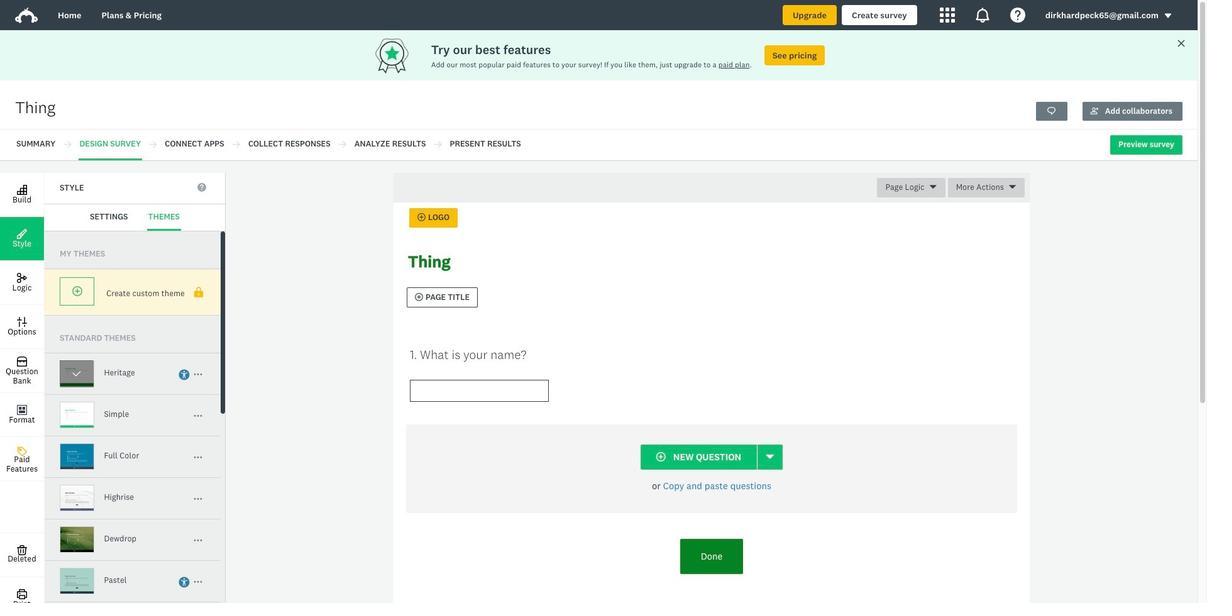 Task type: describe. For each thing, give the bounding box(es) containing it.
1 products icon image from the left
[[940, 8, 955, 23]]

help icon image
[[1011, 8, 1026, 23]]

surveymonkey logo image
[[15, 8, 38, 23]]



Task type: locate. For each thing, give the bounding box(es) containing it.
None text field
[[410, 380, 549, 402]]

0 horizontal spatial products icon image
[[940, 8, 955, 23]]

rewards image
[[373, 35, 431, 76]]

2 products icon image from the left
[[976, 8, 991, 23]]

dropdown arrow image
[[1164, 11, 1173, 20]]

1 horizontal spatial products icon image
[[976, 8, 991, 23]]

products icon image
[[940, 8, 955, 23], [976, 8, 991, 23]]



Task type: vqa. For each thing, say whether or not it's contained in the screenshot.
the SurveyMonkey image
no



